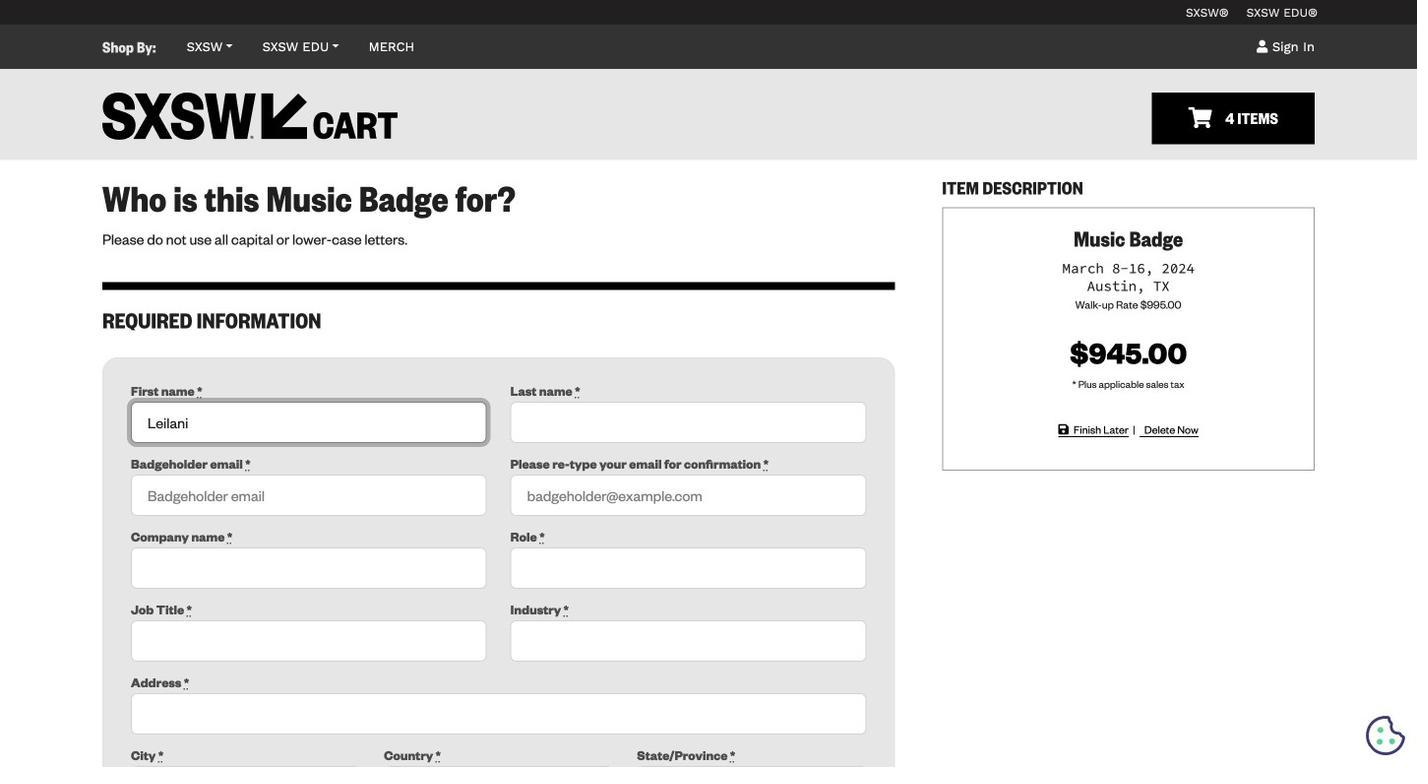 Task type: describe. For each thing, give the bounding box(es) containing it.
cookie preferences image
[[1367, 716, 1406, 755]]

user image
[[1257, 40, 1269, 53]]



Task type: vqa. For each thing, say whether or not it's contained in the screenshot.
+1-555-555-1234 telephone field
no



Task type: locate. For each thing, give the bounding box(es) containing it.
save image
[[1059, 423, 1069, 435]]

None text field
[[131, 402, 487, 443], [511, 402, 867, 443], [131, 621, 487, 662], [131, 693, 867, 735], [131, 402, 487, 443], [511, 402, 867, 443], [131, 621, 487, 662], [131, 693, 867, 735]]

None text field
[[131, 548, 487, 589], [131, 766, 360, 767], [131, 548, 487, 589], [131, 766, 360, 767]]

Badgeholder email email field
[[131, 475, 487, 516]]

sxsw shopping cart logo image
[[102, 93, 398, 140]]

dialog
[[0, 0, 1418, 767]]

badgeholder@example.com email field
[[511, 475, 867, 516]]



